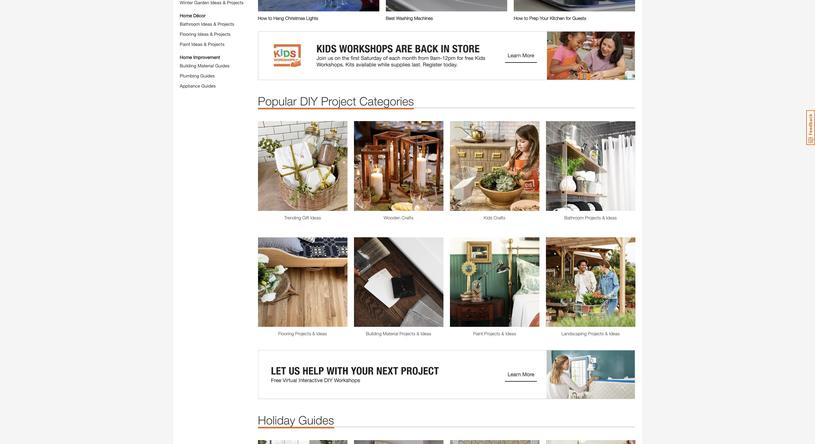 Task type: vqa. For each thing, say whether or not it's contained in the screenshot.
Works
no



Task type: locate. For each thing, give the bounding box(es) containing it.
building for building material projects & ideas
[[366, 331, 382, 336]]

paint
[[180, 41, 190, 47], [474, 331, 484, 337]]

& for flooring projects & ideas
[[313, 331, 315, 337]]

to left hang
[[269, 15, 272, 21]]

flooring
[[180, 31, 197, 37], [279, 331, 294, 337]]

guides down improvement
[[215, 63, 230, 68]]

how left prep
[[514, 15, 524, 21]]

appliance
[[180, 83, 200, 89]]

for
[[567, 15, 572, 21]]

home left décor
[[180, 13, 192, 18]]

guides down building material guides
[[200, 73, 215, 79]]

1 vertical spatial paint
[[474, 331, 484, 337]]

0 horizontal spatial to
[[269, 15, 272, 21]]

ideas
[[201, 21, 212, 27], [198, 31, 209, 37], [192, 41, 203, 47], [311, 215, 321, 220], [607, 215, 617, 220], [421, 331, 432, 336], [317, 331, 327, 337], [506, 331, 517, 337], [610, 331, 620, 337]]

landscaping
[[562, 331, 587, 337]]

christmas
[[286, 15, 305, 21]]

how to keep christmas trees alive image
[[546, 440, 636, 444]]

bathroom projects & ideas link
[[546, 214, 636, 221]]

guides down plumbing guides
[[202, 83, 216, 89]]

paint projects & ideas image
[[450, 237, 540, 327]]

flooring projects & ideas
[[279, 331, 327, 337]]

0 horizontal spatial building
[[180, 63, 197, 68]]

1 crafts from the left
[[402, 215, 414, 220]]

projects
[[218, 21, 234, 27], [214, 31, 231, 37], [208, 41, 225, 47], [586, 215, 602, 220], [400, 331, 416, 336], [295, 331, 311, 337], [485, 331, 501, 337], [589, 331, 604, 337]]

0 horizontal spatial bathroom
[[180, 21, 200, 27]]

2 crafts from the left
[[494, 215, 506, 220]]

bathroom for bathroom ideas & projects
[[180, 21, 200, 27]]

2 to from the left
[[525, 15, 529, 21]]

1 horizontal spatial flooring
[[279, 331, 294, 337]]

0 horizontal spatial crafts
[[402, 215, 414, 220]]

wooden
[[384, 215, 401, 220]]

guides up best holiday animatronics image
[[299, 413, 334, 427]]

holiday guides
[[258, 413, 334, 427]]

ideas inside trending gift ideas link
[[311, 215, 321, 220]]

crafts for kids crafts
[[494, 215, 506, 220]]

project
[[321, 94, 357, 108]]

1 horizontal spatial crafts
[[494, 215, 506, 220]]

1 horizontal spatial to
[[525, 15, 529, 21]]

home décor
[[180, 13, 206, 18]]

paint for paint projects & ideas
[[474, 331, 484, 337]]

how left hang
[[258, 15, 267, 21]]

0 vertical spatial bathroom
[[180, 21, 200, 27]]

guests
[[573, 15, 587, 21]]

0 vertical spatial material
[[198, 63, 214, 68]]

1 horizontal spatial building
[[366, 331, 382, 336]]

building for building material guides
[[180, 63, 197, 68]]

1 vertical spatial building
[[366, 331, 382, 336]]

building material guides
[[180, 63, 230, 68]]

crafts for wooden crafts
[[402, 215, 414, 220]]

1 horizontal spatial bathroom
[[565, 215, 584, 220]]

0 horizontal spatial material
[[198, 63, 214, 68]]

1 vertical spatial flooring
[[279, 331, 294, 337]]

&
[[214, 21, 217, 27], [210, 31, 213, 37], [204, 41, 207, 47], [603, 215, 606, 220], [417, 331, 420, 336], [313, 331, 315, 337], [502, 331, 505, 337], [606, 331, 609, 337]]

guides for plumbing guides
[[200, 73, 215, 79]]

feedback link image
[[807, 110, 816, 145]]

building material projects & ideas image
[[354, 237, 444, 327]]

1 vertical spatial bathroom
[[565, 215, 584, 220]]

2 how from the left
[[514, 15, 524, 21]]

how for how to hang christmas lights
[[258, 15, 267, 21]]

bathroom
[[180, 21, 200, 27], [565, 215, 584, 220]]

to for prep
[[525, 15, 529, 21]]

wooden crafts link
[[354, 214, 444, 221]]

to left prep
[[525, 15, 529, 21]]

home improvement
[[180, 54, 220, 60]]

0 horizontal spatial flooring
[[180, 31, 197, 37]]

paint projects & ideas link
[[450, 330, 540, 337]]

how
[[258, 15, 267, 21], [514, 15, 524, 21]]

home for home décor
[[180, 13, 192, 18]]

1 horizontal spatial how
[[514, 15, 524, 21]]

0 vertical spatial home
[[180, 13, 192, 18]]

plumbing guides
[[180, 73, 215, 79]]

0 vertical spatial paint
[[180, 41, 190, 47]]

paint for paint ideas & projects
[[180, 41, 190, 47]]

bathroom ideas & projects link
[[180, 21, 234, 27]]

kids
[[484, 215, 493, 220]]

1 horizontal spatial paint
[[474, 331, 484, 337]]

appliance guides
[[180, 83, 216, 89]]

guides for holiday guides
[[299, 413, 334, 427]]

how to hang christmas lights
[[258, 15, 318, 21]]

home
[[180, 13, 192, 18], [180, 54, 192, 60]]

building material guides link
[[180, 63, 230, 68]]

trending
[[285, 215, 301, 220]]

1 home from the top
[[180, 13, 192, 18]]

paint ideas & projects link
[[180, 41, 225, 47]]

0 horizontal spatial paint
[[180, 41, 190, 47]]

your
[[540, 15, 549, 21]]

home up plumbing
[[180, 54, 192, 60]]

crafts
[[402, 215, 414, 220], [494, 215, 506, 220]]

how to make a christmas advent calendar image
[[354, 440, 444, 444]]

material for guides
[[198, 63, 214, 68]]

& for flooring ideas & projects
[[210, 31, 213, 37]]

flooring for flooring ideas & projects
[[180, 31, 197, 37]]

material
[[198, 63, 214, 68], [383, 331, 399, 336]]

best washing machines image
[[386, 0, 508, 12]]

flooring ideas & projects
[[180, 31, 231, 37]]

gift
[[303, 215, 309, 220]]

landscaping projects & ideas
[[562, 331, 620, 337]]

guides
[[215, 63, 230, 68], [200, 73, 215, 79], [202, 83, 216, 89], [299, 413, 334, 427]]

1 vertical spatial material
[[383, 331, 399, 336]]

popular diy project categories
[[258, 94, 414, 108]]

0 vertical spatial flooring
[[180, 31, 197, 37]]

1 horizontal spatial material
[[383, 331, 399, 336]]

kids workshops are back in store - join us the first saturday of each month from 9am – 12pm for free kids workshops. register today. image
[[258, 31, 636, 80]]

kids crafts
[[484, 215, 506, 220]]

0 horizontal spatial how
[[258, 15, 267, 21]]

ideas inside landscaping projects & ideas link
[[610, 331, 620, 337]]

1 vertical spatial home
[[180, 54, 192, 60]]

2 home from the top
[[180, 54, 192, 60]]

1 to from the left
[[269, 15, 272, 21]]

bathroom for bathroom projects & ideas
[[565, 215, 584, 220]]

crafts right wooden at top
[[402, 215, 414, 220]]

plumbing guides link
[[180, 73, 215, 79]]

machines
[[415, 15, 433, 21]]

how to prep your kitchen for guests
[[514, 15, 587, 21]]

bathroom ideas & projects
[[180, 21, 234, 27]]

0 vertical spatial building
[[180, 63, 197, 68]]

to
[[269, 15, 272, 21], [525, 15, 529, 21]]

building material projects & ideas
[[366, 331, 432, 336]]

building
[[180, 63, 197, 68], [366, 331, 382, 336]]

ideas inside paint projects & ideas link
[[506, 331, 517, 337]]

crafts right kids
[[494, 215, 506, 220]]

1 how from the left
[[258, 15, 267, 21]]



Task type: describe. For each thing, give the bounding box(es) containing it.
& for landscaping projects & ideas
[[606, 331, 609, 337]]

diy
[[300, 94, 318, 108]]

kitchen
[[550, 15, 565, 21]]

categories
[[360, 94, 414, 108]]

ideas inside flooring projects & ideas link
[[317, 331, 327, 337]]

free virtual interactive diy workshops image
[[258, 350, 636, 399]]

kids crafts image
[[450, 121, 540, 211]]

bathroom projects & ideas image
[[546, 121, 636, 211]]

ideas inside bathroom projects & ideas link
[[607, 215, 617, 220]]

& for bathroom projects & ideas
[[603, 215, 606, 220]]

plumbing
[[180, 73, 199, 79]]

flooring ideas & projects link
[[180, 31, 231, 37]]

landscaping projects & ideas link
[[546, 330, 636, 337]]

wooden crafts
[[384, 215, 414, 220]]

trending gift ideas link
[[258, 214, 348, 221]]

guides for appliance guides
[[202, 83, 216, 89]]

how to hang christmas lights image
[[258, 0, 380, 12]]

flooring projects & ideas link
[[258, 330, 348, 337]]

kids crafts link
[[450, 214, 540, 221]]

how to prep your kitchen for guests image
[[514, 0, 636, 12]]

trending gift ideas
[[285, 215, 321, 220]]

flooring for flooring projects & ideas
[[279, 331, 294, 337]]

home for home improvement
[[180, 54, 192, 60]]

appliance guides link
[[180, 83, 216, 89]]

popular
[[258, 94, 297, 108]]

prep
[[530, 15, 539, 21]]

lights
[[307, 15, 318, 21]]

& for bathroom ideas & projects
[[214, 21, 217, 27]]

improvement
[[193, 54, 220, 60]]

best holiday animatronics image
[[258, 440, 348, 444]]

how for how to prep your kitchen for guests
[[514, 15, 524, 21]]

bathroom projects & ideas
[[565, 215, 617, 220]]

décor
[[193, 13, 206, 18]]

trending gift ideas image
[[258, 121, 348, 211]]

& for paint ideas & projects
[[204, 41, 207, 47]]

to for hang
[[269, 15, 272, 21]]

material for projects
[[383, 331, 399, 336]]

paint projects & ideas
[[474, 331, 517, 337]]

best christmas lights for your home image
[[450, 440, 540, 444]]

building material projects & ideas link
[[354, 330, 444, 337]]

diy wood projects image
[[354, 121, 444, 211]]

washing
[[396, 15, 413, 21]]

best
[[386, 15, 395, 21]]

holiday
[[258, 413, 296, 427]]

home décor link
[[180, 12, 206, 19]]

paint ideas & projects
[[180, 41, 225, 47]]

best washing machines
[[386, 15, 433, 21]]

& for paint projects & ideas
[[502, 331, 505, 337]]

landscaping projects & ideas image
[[546, 237, 636, 327]]

home improvement link
[[180, 54, 220, 61]]

hang
[[274, 15, 284, 21]]

ideas inside the building material projects & ideas link
[[421, 331, 432, 336]]

flooring projects & ideas image
[[258, 237, 348, 327]]



